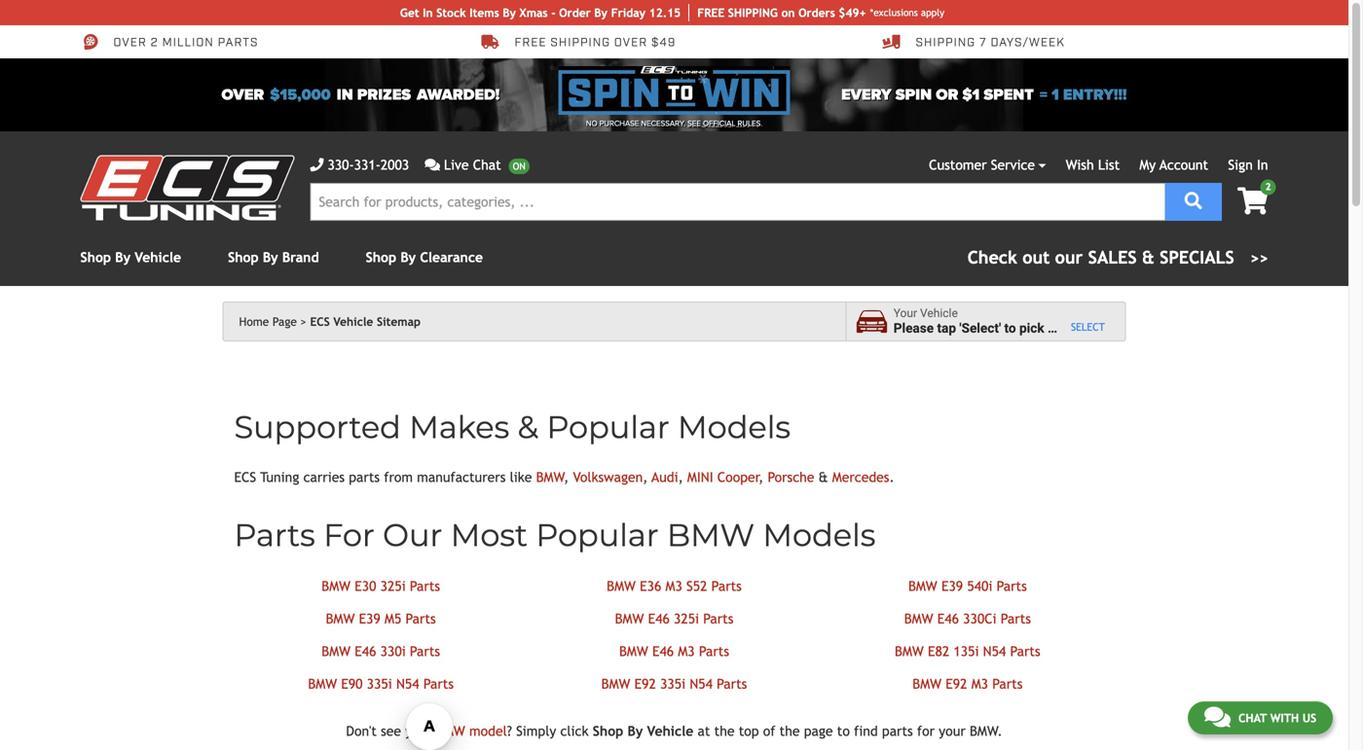 Task type: describe. For each thing, give the bounding box(es) containing it.
live chat link
[[425, 155, 529, 175]]

volkswagen
[[573, 470, 643, 485]]

331-
[[354, 157, 381, 173]]

customer service
[[929, 157, 1035, 173]]

bmw e46 330ci parts link
[[904, 611, 1031, 627]]

1 your from the left
[[405, 724, 432, 740]]

n54 for e90
[[396, 677, 419, 692]]

shop by brand
[[228, 250, 319, 265]]

parts down tuning
[[234, 517, 315, 555]]

necessary.
[[641, 119, 685, 129]]

every spin or $1 spent = 1 entry!!!
[[841, 86, 1127, 104]]

over for over $15,000 in prizes
[[222, 86, 264, 104]]

?
[[507, 724, 512, 740]]

by left brand
[[263, 250, 278, 265]]

or
[[936, 86, 958, 104]]

e46 for 330i
[[355, 644, 376, 660]]

shop by clearance link
[[366, 250, 483, 265]]

*exclusions
[[870, 7, 918, 18]]

list
[[1098, 157, 1120, 173]]

sign
[[1228, 157, 1253, 173]]

1 horizontal spatial &
[[819, 470, 828, 485]]

sign in
[[1228, 157, 1268, 173]]

e36
[[640, 579, 661, 594]]

of
[[763, 724, 776, 740]]

2 horizontal spatial parts
[[882, 724, 913, 740]]

specials
[[1160, 247, 1234, 268]]

& inside sales & specials link
[[1142, 247, 1155, 268]]

325i for e46
[[674, 611, 699, 627]]

parts down bmw e82 135i n54 parts link
[[992, 677, 1023, 692]]

vehicle left sitemap
[[333, 315, 373, 329]]

330-331-2003
[[328, 157, 409, 173]]

bmw e92 m3 parts
[[913, 677, 1023, 692]]

2 the from the left
[[780, 724, 800, 740]]

parts for million
[[218, 35, 258, 50]]

on
[[781, 6, 795, 19]]

325i for e30
[[380, 579, 406, 594]]

home page
[[239, 315, 297, 329]]

vehicle
[[1058, 321, 1100, 336]]

free shipping over $49
[[515, 35, 676, 50]]

e39 for 540i
[[941, 579, 963, 594]]

ecs tuning carries parts from manufacturers like bmw , volkswagen , audi , mini cooper , porsche & mercedes .
[[234, 470, 894, 485]]

spin
[[896, 86, 932, 104]]

like
[[510, 470, 532, 485]]

e90
[[341, 677, 363, 692]]

1 horizontal spatial chat
[[1238, 712, 1267, 725]]

bmw.
[[970, 724, 1003, 740]]

audi
[[652, 470, 678, 485]]

porsche link
[[768, 470, 814, 485]]

parts up top
[[717, 677, 747, 692]]

m3 for e46
[[678, 644, 695, 660]]

select
[[1071, 321, 1105, 333]]

sales & specials
[[1088, 247, 1234, 268]]

spent
[[984, 86, 1034, 104]]

3 , from the left
[[678, 470, 683, 485]]

bmw for bmw e92 m3 parts
[[913, 677, 942, 692]]

e39 for m5
[[359, 611, 381, 627]]

parts down s52
[[703, 611, 734, 627]]

search image
[[1185, 192, 1202, 210]]

items
[[470, 6, 499, 19]]

no purchase necessary. see official rules .
[[586, 119, 763, 129]]

1 vertical spatial &
[[518, 408, 539, 446]]

shop for shop by brand
[[228, 250, 259, 265]]

free
[[515, 35, 547, 50]]

bmw e30 325i parts
[[322, 579, 440, 594]]

4 , from the left
[[760, 470, 764, 485]]

e46 for 330ci
[[937, 611, 959, 627]]

$15,000
[[270, 86, 331, 104]]

mini cooper link
[[687, 470, 760, 485]]

million
[[162, 35, 214, 50]]

shipping
[[551, 35, 611, 50]]

ecs tuning 'spin to win' contest logo image
[[558, 66, 790, 115]]

over 2 million parts link
[[80, 33, 258, 51]]

1
[[1052, 86, 1059, 104]]

chat with us link
[[1188, 702, 1333, 735]]

model
[[469, 724, 507, 740]]

bmw for bmw e46 330ci parts
[[904, 611, 933, 627]]

in for get
[[423, 6, 433, 19]]

to inside your vehicle please tap 'select' to pick a vehicle
[[1004, 321, 1016, 336]]

bmw model link
[[436, 724, 507, 740]]

e92 for m3
[[946, 677, 967, 692]]

entry!!!
[[1063, 86, 1127, 104]]

mercedes link
[[832, 470, 889, 485]]

by left xmas
[[503, 6, 516, 19]]

for
[[323, 517, 375, 555]]

service
[[991, 157, 1035, 173]]

home page link
[[239, 315, 307, 329]]

parts right 330ci
[[1001, 611, 1031, 627]]

mini
[[687, 470, 713, 485]]

parts up bmw model link
[[423, 677, 454, 692]]

parts right 330i
[[410, 644, 440, 660]]

bmw e46 330ci parts
[[904, 611, 1031, 627]]

no
[[586, 119, 597, 129]]

$49+
[[839, 6, 866, 19]]

bmw for bmw e46 325i parts
[[615, 611, 644, 627]]

ecs vehicle sitemap
[[310, 315, 421, 329]]

bmw for bmw e39 m5 parts
[[326, 611, 355, 627]]

over for over 2 million parts
[[113, 35, 147, 50]]

shipping 7 days/week link
[[883, 33, 1065, 51]]

free shipping over $49 link
[[481, 33, 676, 51]]

wish list
[[1066, 157, 1120, 173]]

see
[[688, 119, 701, 129]]

1 , from the left
[[565, 470, 569, 485]]

shop for shop by clearance
[[366, 250, 396, 265]]

bmw e30 325i parts link
[[322, 579, 440, 594]]

wish list link
[[1066, 157, 1120, 173]]

over
[[614, 35, 648, 50]]

ping
[[752, 6, 778, 19]]

vehicle down ecs tuning image
[[135, 250, 181, 265]]

parts down our
[[410, 579, 440, 594]]

0 vertical spatial popular
[[547, 408, 670, 446]]

parts for our most popular bmw models
[[234, 517, 876, 555]]

bmw for bmw e90 335i n54 parts
[[308, 677, 337, 692]]

330-
[[328, 157, 354, 173]]

select link
[[1071, 321, 1105, 334]]

bmw e90 335i n54 parts link
[[308, 677, 454, 692]]

1 the from the left
[[714, 724, 735, 740]]

parts for carries
[[349, 470, 380, 485]]

0 vertical spatial 2
[[151, 35, 158, 50]]

1 vertical spatial popular
[[536, 517, 659, 555]]

shipping
[[916, 35, 976, 50]]

my account
[[1140, 157, 1208, 173]]

live
[[444, 157, 469, 173]]

2 , from the left
[[643, 470, 648, 485]]

don't
[[346, 724, 377, 740]]



Task type: locate. For each thing, give the bounding box(es) containing it.
1 horizontal spatial parts
[[349, 470, 380, 485]]

the right of
[[780, 724, 800, 740]]

models
[[678, 408, 791, 446], [763, 517, 876, 555]]

parts down bmw e46 325i parts link
[[699, 644, 729, 660]]

1 vertical spatial parts
[[349, 470, 380, 485]]

in right get
[[423, 6, 433, 19]]

get in stock items by xmas - order by friday 12.15
[[400, 6, 681, 19]]

the right at
[[714, 724, 735, 740]]

m3 for e92
[[971, 677, 988, 692]]

2 e92 from the left
[[946, 677, 967, 692]]

order
[[559, 6, 591, 19]]

by right order
[[594, 6, 608, 19]]

1 horizontal spatial ecs
[[310, 315, 330, 329]]

mercedes
[[832, 470, 889, 485]]

comments image left chat with us at right
[[1204, 706, 1231, 729]]

1 horizontal spatial 335i
[[660, 677, 686, 692]]

bmw up bmw e46 330ci parts
[[908, 579, 937, 594]]

1 horizontal spatial over
[[222, 86, 264, 104]]

1 horizontal spatial n54
[[690, 677, 713, 692]]

2 vertical spatial &
[[819, 470, 828, 485]]

comments image left live
[[425, 158, 440, 172]]

bmw e46 325i parts link
[[615, 611, 734, 627]]

0 horizontal spatial e39
[[359, 611, 381, 627]]

2 left million
[[151, 35, 158, 50]]

e39 left 540i
[[941, 579, 963, 594]]

at
[[698, 724, 710, 740]]

0 horizontal spatial parts
[[218, 35, 258, 50]]

0 vertical spatial chat
[[473, 157, 501, 173]]

bmw left e30
[[322, 579, 351, 594]]

your
[[894, 307, 917, 320]]

335i for e90
[[367, 677, 392, 692]]

most
[[451, 517, 528, 555]]

0 horizontal spatial 2
[[151, 35, 158, 50]]

account
[[1160, 157, 1208, 173]]

comments image inside "live chat" link
[[425, 158, 440, 172]]

my account link
[[1140, 157, 1208, 173]]

your right see
[[405, 724, 432, 740]]

1 horizontal spatial .
[[889, 470, 894, 485]]

over left million
[[113, 35, 147, 50]]

days/week
[[991, 35, 1065, 50]]

1 horizontal spatial 2
[[1265, 181, 1271, 192]]

& right "sales"
[[1142, 247, 1155, 268]]

bmw up e82
[[904, 611, 933, 627]]

over left the $15,000
[[222, 86, 264, 104]]

bmw e90 335i n54 parts
[[308, 677, 454, 692]]

bmw e82 135i n54 parts
[[895, 644, 1041, 660]]

m3 for e36
[[666, 579, 682, 594]]

1 horizontal spatial in
[[1257, 157, 1268, 173]]

a
[[1048, 321, 1055, 336]]

0 vertical spatial models
[[678, 408, 791, 446]]

0 horizontal spatial ecs
[[234, 470, 256, 485]]

parts left for
[[882, 724, 913, 740]]

m3 down bmw e46 325i parts link
[[678, 644, 695, 660]]

shipping 7 days/week
[[916, 35, 1065, 50]]

ecs
[[310, 315, 330, 329], [234, 470, 256, 485]]

m3
[[666, 579, 682, 594], [678, 644, 695, 660], [971, 677, 988, 692]]

parts right million
[[218, 35, 258, 50]]

customer service button
[[929, 155, 1046, 175]]

2 vertical spatial m3
[[971, 677, 988, 692]]

335i down bmw e46 m3 parts
[[660, 677, 686, 692]]

us
[[1303, 712, 1316, 725]]

e39 left m5
[[359, 611, 381, 627]]

2 your from the left
[[939, 724, 966, 740]]

e92 down 135i
[[946, 677, 967, 692]]

1 vertical spatial over
[[222, 86, 264, 104]]

e46 for m3
[[652, 644, 674, 660]]

0 horizontal spatial 325i
[[380, 579, 406, 594]]

bmw e92 m3 parts link
[[913, 677, 1023, 692]]

bmw e39 m5 parts link
[[326, 611, 436, 627]]

bmw left the model
[[436, 724, 465, 740]]

1 335i from the left
[[367, 677, 392, 692]]

325i right e30
[[380, 579, 406, 594]]

ship
[[728, 6, 752, 19]]

comments image for live
[[425, 158, 440, 172]]

over $15,000 in prizes
[[222, 86, 411, 104]]

parts left from
[[349, 470, 380, 485]]

chat right live
[[473, 157, 501, 173]]

bmw e92 335i n54 parts link
[[601, 677, 747, 692]]

in for sign
[[1257, 157, 1268, 173]]

7
[[979, 35, 987, 50]]

1 horizontal spatial e39
[[941, 579, 963, 594]]

bmw link
[[536, 470, 565, 485]]

page
[[804, 724, 833, 740]]

ecs for ecs vehicle sitemap
[[310, 315, 330, 329]]

, left 'audi'
[[643, 470, 648, 485]]

see
[[381, 724, 401, 740]]

1 horizontal spatial e92
[[946, 677, 967, 692]]

bmw down e30
[[326, 611, 355, 627]]

to left find
[[837, 724, 850, 740]]

e46 up bmw e92 335i n54 parts "link"
[[652, 644, 674, 660]]

e82
[[928, 644, 950, 660]]

parts right 540i
[[997, 579, 1027, 594]]

vehicle left at
[[647, 724, 694, 740]]

0 horizontal spatial the
[[714, 724, 735, 740]]

1 vertical spatial ecs
[[234, 470, 256, 485]]

bmw for bmw e92 335i n54 parts
[[601, 677, 630, 692]]

bmw down the 'e36'
[[615, 611, 644, 627]]

sign in link
[[1228, 157, 1268, 173]]

0 vertical spatial .
[[761, 119, 763, 129]]

m5
[[385, 611, 401, 627]]

shop by vehicle
[[80, 250, 181, 265]]

0 horizontal spatial e92
[[635, 677, 656, 692]]

bmw for bmw e36 m3 s52 parts
[[607, 579, 636, 594]]

1 horizontal spatial comments image
[[1204, 706, 1231, 729]]

1 vertical spatial comments image
[[1204, 706, 1231, 729]]

325i down s52
[[674, 611, 699, 627]]

sitemap
[[377, 315, 421, 329]]

your right for
[[939, 724, 966, 740]]

335i right e90
[[367, 677, 392, 692]]

bmw left e90
[[308, 677, 337, 692]]

ecs tuning image
[[80, 155, 295, 221]]

by right click
[[628, 724, 643, 740]]

1 vertical spatial in
[[1257, 157, 1268, 173]]

0 horizontal spatial n54
[[396, 677, 419, 692]]

0 vertical spatial over
[[113, 35, 147, 50]]

330i
[[380, 644, 406, 660]]

with
[[1270, 712, 1299, 725]]

1 vertical spatial models
[[763, 517, 876, 555]]

n54 for e82
[[983, 644, 1006, 660]]

& up 'like'
[[518, 408, 539, 446]]

m3 down bmw e82 135i n54 parts at the bottom of page
[[971, 677, 988, 692]]

330ci
[[963, 611, 997, 627]]

models up cooper
[[678, 408, 791, 446]]

0 horizontal spatial 335i
[[367, 677, 392, 692]]

from
[[384, 470, 413, 485]]

cooper
[[717, 470, 760, 485]]

0 horizontal spatial in
[[423, 6, 433, 19]]

m3 left s52
[[666, 579, 682, 594]]

parts right 135i
[[1010, 644, 1041, 660]]

1 vertical spatial e39
[[359, 611, 381, 627]]

e92 down bmw e46 m3 parts
[[635, 677, 656, 692]]

1 vertical spatial .
[[889, 470, 894, 485]]

s52
[[686, 579, 707, 594]]

1 horizontal spatial 325i
[[674, 611, 699, 627]]

comments image inside chat with us link
[[1204, 706, 1231, 729]]

rules
[[738, 119, 761, 129]]

'select'
[[959, 321, 1001, 336]]

bmw up e90
[[322, 644, 351, 660]]

1 horizontal spatial the
[[780, 724, 800, 740]]

n54 right 135i
[[983, 644, 1006, 660]]

ecs right page
[[310, 315, 330, 329]]

e46 left 330ci
[[937, 611, 959, 627]]

comments image
[[425, 158, 440, 172], [1204, 706, 1231, 729]]

in
[[337, 86, 353, 104]]

2 horizontal spatial &
[[1142, 247, 1155, 268]]

in right sign
[[1257, 157, 1268, 173]]

0 vertical spatial to
[[1004, 321, 1016, 336]]

1 horizontal spatial your
[[939, 724, 966, 740]]

by left clearance
[[401, 250, 416, 265]]

to left pick
[[1004, 321, 1016, 336]]

apply
[[921, 7, 945, 18]]

bmw left e82
[[895, 644, 924, 660]]

n54 down 330i
[[396, 677, 419, 692]]

1 vertical spatial m3
[[678, 644, 695, 660]]

ecs left tuning
[[234, 470, 256, 485]]

shopping cart image
[[1238, 187, 1268, 215]]

parts right s52
[[711, 579, 742, 594]]

-
[[551, 6, 556, 19]]

Search text field
[[310, 183, 1165, 221]]

get
[[400, 6, 419, 19]]

parts
[[218, 35, 258, 50], [349, 470, 380, 485], [882, 724, 913, 740]]

popular down volkswagen on the bottom
[[536, 517, 659, 555]]

please
[[894, 321, 934, 336]]

0 vertical spatial parts
[[218, 35, 258, 50]]

0 horizontal spatial .
[[761, 119, 763, 129]]

, left mini
[[678, 470, 683, 485]]

don't see your bmw model ? simply click shop by vehicle at the top of the page to find parts for your bmw.
[[346, 724, 1003, 740]]

for
[[917, 724, 935, 740]]

stock
[[436, 6, 466, 19]]

phone image
[[310, 158, 324, 172]]

, left porsche
[[760, 470, 764, 485]]

bmw left the 'e36'
[[607, 579, 636, 594]]

2 vertical spatial parts
[[882, 724, 913, 740]]

bmw for bmw e30 325i parts
[[322, 579, 351, 594]]

0 horizontal spatial over
[[113, 35, 147, 50]]

see official rules link
[[688, 118, 761, 129]]

e46 for 325i
[[648, 611, 670, 627]]

your vehicle please tap 'select' to pick a vehicle
[[894, 307, 1100, 336]]

popular up volkswagen link
[[547, 408, 670, 446]]

e30
[[355, 579, 376, 594]]

0 horizontal spatial &
[[518, 408, 539, 446]]

2
[[151, 35, 158, 50], [1265, 181, 1271, 192]]

335i for e92
[[660, 677, 686, 692]]

0 horizontal spatial to
[[837, 724, 850, 740]]

bmw for bmw e46 330i parts
[[322, 644, 351, 660]]

1 e92 from the left
[[635, 677, 656, 692]]

bmw e46 m3 parts link
[[619, 644, 729, 660]]

0 vertical spatial 325i
[[380, 579, 406, 594]]

ecs for ecs tuning carries parts from manufacturers like bmw , volkswagen , audi , mini cooper , porsche & mercedes .
[[234, 470, 256, 485]]

bmw down e82
[[913, 677, 942, 692]]

comments image for chat
[[1204, 706, 1231, 729]]

shop by clearance
[[366, 250, 483, 265]]

, left volkswagen on the bottom
[[565, 470, 569, 485]]

brand
[[282, 250, 319, 265]]

bmw e46 325i parts
[[615, 611, 734, 627]]

bmw right 'like'
[[536, 470, 565, 485]]

bmw e46 330i parts
[[322, 644, 440, 660]]

1 vertical spatial 2
[[1265, 181, 1271, 192]]

audi link
[[652, 470, 678, 485]]

2 335i from the left
[[660, 677, 686, 692]]

bmw e36 m3 s52 parts link
[[607, 579, 742, 594]]

vehicle inside your vehicle please tap 'select' to pick a vehicle
[[920, 307, 958, 320]]

0 horizontal spatial your
[[405, 724, 432, 740]]

n54 down bmw e46 m3 parts
[[690, 677, 713, 692]]

e39
[[941, 579, 963, 594], [359, 611, 381, 627]]

vehicle up tap
[[920, 307, 958, 320]]

e92 for 335i
[[635, 677, 656, 692]]

chat left the with
[[1238, 712, 1267, 725]]

vehicle
[[135, 250, 181, 265], [920, 307, 958, 320], [333, 315, 373, 329], [647, 724, 694, 740]]

0 vertical spatial in
[[423, 6, 433, 19]]

0 horizontal spatial chat
[[473, 157, 501, 173]]

2 horizontal spatial n54
[[983, 644, 1006, 660]]

the
[[714, 724, 735, 740], [780, 724, 800, 740]]

shop
[[80, 250, 111, 265], [228, 250, 259, 265], [366, 250, 396, 265], [593, 724, 623, 740]]

by down ecs tuning image
[[115, 250, 131, 265]]

0 vertical spatial &
[[1142, 247, 1155, 268]]

0 vertical spatial m3
[[666, 579, 682, 594]]

1 vertical spatial 325i
[[674, 611, 699, 627]]

&
[[1142, 247, 1155, 268], [518, 408, 539, 446], [819, 470, 828, 485]]

wish
[[1066, 157, 1094, 173]]

bmw e39 m5 parts
[[326, 611, 436, 627]]

pick
[[1019, 321, 1044, 336]]

e46 down the 'e36'
[[648, 611, 670, 627]]

& right porsche
[[819, 470, 828, 485]]

shop by vehicle link
[[80, 250, 181, 265]]

335i
[[367, 677, 392, 692], [660, 677, 686, 692]]

1 horizontal spatial to
[[1004, 321, 1016, 336]]

1 vertical spatial to
[[837, 724, 850, 740]]

0 vertical spatial e39
[[941, 579, 963, 594]]

tap
[[937, 321, 956, 336]]

e46 left 330i
[[355, 644, 376, 660]]

0 vertical spatial comments image
[[425, 158, 440, 172]]

bmw e46 m3 parts
[[619, 644, 729, 660]]

1 vertical spatial chat
[[1238, 712, 1267, 725]]

our
[[383, 517, 442, 555]]

0 vertical spatial ecs
[[310, 315, 330, 329]]

2 down sign in link
[[1265, 181, 1271, 192]]

shop for shop by vehicle
[[80, 250, 111, 265]]

bmw down bmw e46 m3 parts
[[601, 677, 630, 692]]

bmw for bmw e82 135i n54 parts
[[895, 644, 924, 660]]

sales & specials link
[[968, 244, 1268, 271]]

0 horizontal spatial comments image
[[425, 158, 440, 172]]

n54 for e92
[[690, 677, 713, 692]]

bmw for bmw e46 m3 parts
[[619, 644, 648, 660]]

parts right m5
[[406, 611, 436, 627]]

,
[[565, 470, 569, 485], [643, 470, 648, 485], [678, 470, 683, 485], [760, 470, 764, 485]]

models down porsche
[[763, 517, 876, 555]]

bmw for bmw e39 540i parts
[[908, 579, 937, 594]]

bmw up the bmw e92 335i n54 parts in the bottom of the page
[[619, 644, 648, 660]]

bmw up s52
[[667, 517, 755, 555]]



Task type: vqa. For each thing, say whether or not it's contained in the screenshot.
Lifetime Replacement link
no



